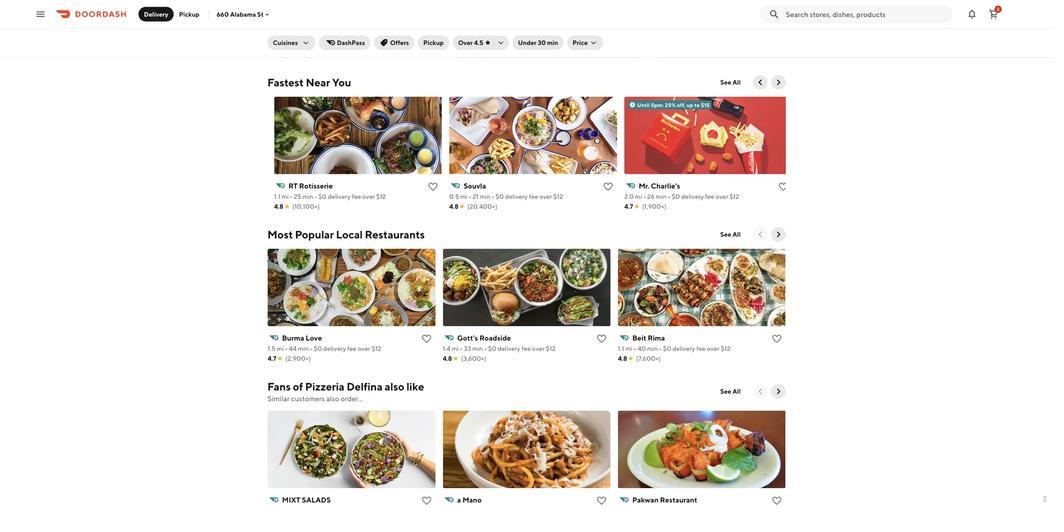 Task type: describe. For each thing, give the bounding box(es) containing it.
click to add this store to your saved list image for 0.5 mi • 21 min • $​0 delivery fee over $12
[[603, 181, 614, 192]]

660
[[217, 10, 229, 18]]

1.1 mi • 40 min • $​0 delivery fee over $12
[[618, 345, 731, 352]]

delivery for rt rotisserie
[[328, 193, 351, 200]]

$​0 for rt rotisserie
[[319, 193, 327, 200]]

(13,700+)
[[285, 51, 313, 58]]

• down gott's roadside
[[484, 345, 487, 352]]

0 items, open order cart image
[[989, 9, 1000, 20]]

0 horizontal spatial pickup button
[[174, 7, 205, 21]]

fee for gott's roadside
[[522, 345, 531, 352]]

min for sweetgreen
[[299, 41, 310, 48]]

2.0 for sweetgreen
[[268, 41, 277, 48]]

over for gott's roadside
[[532, 345, 545, 352]]

see all for fastest near you
[[721, 79, 741, 86]]

Store search: begin typing to search for stores available on DoorDash text field
[[786, 9, 947, 19]]

offers
[[390, 39, 409, 46]]

previous button of carousel image
[[756, 230, 765, 239]]

(1,900+)
[[642, 203, 667, 210]]

min for beit rima
[[647, 345, 658, 352]]

fee for souvla
[[529, 193, 539, 200]]

beit
[[632, 334, 646, 342]]

mr.
[[639, 182, 650, 190]]

$12 for mr. charlie's
[[730, 193, 740, 200]]

see all link for fastest near you
[[715, 75, 746, 90]]

click to add this store to your saved list image for 2.0 mi • 36 min • $​0 delivery fee over $12
[[421, 29, 432, 40]]

see for fastest near you
[[721, 79, 732, 86]]

$12 for beit rima
[[721, 345, 731, 352]]

near
[[306, 76, 330, 89]]

see for most popular local restaurants
[[721, 231, 732, 238]]

min for burma love
[[298, 345, 309, 352]]

0.5 for souvla
[[449, 193, 459, 200]]

most
[[268, 228, 293, 241]]

fastest
[[268, 76, 304, 89]]

delivery for mr. charlie's
[[682, 193, 704, 200]]

0.5 mi • 21 min • $​0 delivery fee over $12 for souvla
[[449, 193, 563, 200]]

$​0 for souvla
[[496, 193, 504, 200]]

1.5
[[268, 345, 275, 352]]

pakwan restaurant
[[632, 496, 697, 504]]

• left 25
[[290, 193, 293, 200]]

over for mr. charlie's
[[716, 193, 729, 200]]

souvla
[[464, 182, 486, 190]]

2.0 mi • 36 min • $​0 delivery fee over $12
[[268, 41, 382, 48]]

3 all from the top
[[733, 388, 741, 395]]

4.8 for gott's roadside
[[443, 355, 452, 362]]

click to add this store to your saved list image for 1.4 mi • 33 min • $​0 delivery fee over $12
[[596, 334, 607, 344]]

over 4.5
[[458, 39, 484, 46]]

• down sweetgreen
[[311, 41, 314, 48]]

click to add this store to your saved list image for 2.0 mi • 26 min • $​0 delivery fee over $12
[[778, 181, 789, 192]]

mixt
[[282, 496, 300, 504]]

customers
[[291, 394, 325, 403]]

fee for sweetgreen
[[348, 41, 358, 48]]

restaurant
[[660, 496, 697, 504]]

click to add this store to your saved list image for 1.5 mi • 44 min • $​0 delivery fee over $12
[[421, 334, 432, 344]]

until 5pm: 25% off, up to $15
[[637, 102, 710, 108]]

dashpass
[[337, 39, 365, 46]]

you
[[332, 76, 351, 89]]

$​0 for sweetgreen
[[315, 41, 323, 48]]

33
[[464, 345, 471, 352]]

burma love
[[282, 334, 322, 342]]

mr. charlie's
[[639, 182, 681, 190]]

mi for souvla
[[461, 193, 468, 200]]

over for rt rotisserie
[[362, 193, 375, 200]]

rima
[[648, 334, 665, 342]]

similar
[[268, 394, 290, 403]]

• down rima
[[659, 345, 662, 352]]

over 4.5 button
[[453, 36, 509, 50]]

$12 for burma love
[[372, 345, 381, 352]]

2 button
[[985, 5, 1003, 23]]

26
[[648, 193, 655, 200]]

a mano link
[[443, 494, 611, 507]]

fee for mr. charlie's
[[706, 193, 715, 200]]

$​0 for mr. charlie's
[[672, 193, 680, 200]]

to
[[695, 102, 700, 108]]

4.7 for sweetgreen
[[268, 51, 276, 58]]

pakwan
[[632, 496, 659, 504]]

mi for rt rotisserie
[[282, 193, 289, 200]]

mi for gott's roadside
[[452, 345, 459, 352]]

• down love
[[310, 345, 312, 352]]

0 horizontal spatial also
[[326, 394, 339, 403]]

see all link for most popular local restaurants
[[715, 227, 746, 242]]

$15
[[701, 102, 710, 108]]

over for sweetgreen
[[359, 41, 372, 48]]

open menu image
[[35, 9, 46, 20]]

delivery for souvla
[[505, 193, 528, 200]]

next button of carousel image for 1.1 mi • 40 min • $​0 delivery fee over $12
[[774, 230, 783, 239]]

660 alabama st
[[217, 10, 264, 18]]

delivery for kitava
[[499, 41, 521, 48]]

most popular local restaurants
[[268, 228, 425, 241]]

• down charlie's on the right top of the page
[[668, 193, 671, 200]]

of
[[293, 380, 303, 393]]

36
[[290, 41, 298, 48]]

cuisines
[[273, 39, 298, 46]]

min for souvla
[[480, 193, 491, 200]]

4.7 for kitava
[[443, 51, 452, 58]]

popular
[[295, 228, 334, 241]]

min inside button
[[547, 39, 558, 46]]

up
[[687, 102, 694, 108]]

see all for most popular local restaurants
[[721, 231, 741, 238]]

(20,400+)
[[468, 203, 498, 210]]

1.5 mi • 44 min • $​0 delivery fee over $12
[[268, 345, 381, 352]]

• left 44
[[285, 345, 288, 352]]

21 for souvla
[[473, 193, 479, 200]]

fastest near you
[[268, 76, 351, 89]]

min for kitava
[[473, 41, 484, 48]]

$12 for gott's roadside
[[546, 345, 556, 352]]

fans of pizzeria delfina also like similar customers also order...
[[268, 380, 424, 403]]

$12 for kitava
[[547, 41, 557, 48]]

mano
[[463, 496, 482, 504]]

1.4 mi • 33 min • $​0 delivery fee over $12
[[443, 345, 556, 352]]

delivery button
[[139, 7, 174, 21]]

4.8 for souvla
[[449, 203, 459, 210]]

• left 40
[[634, 345, 636, 352]]

alabama
[[230, 10, 256, 18]]

love
[[306, 334, 322, 342]]

mi for burma love
[[277, 345, 284, 352]]

(3,600+)
[[461, 355, 487, 362]]

over for kitava
[[533, 41, 546, 48]]

like
[[407, 380, 424, 393]]

st
[[257, 10, 264, 18]]

pizzeria
[[305, 380, 345, 393]]

25
[[294, 193, 301, 200]]

4.8 for rt rotisserie
[[274, 203, 284, 210]]

$12 for sweetgreen
[[373, 41, 382, 48]]

• up (20,400+)
[[492, 193, 495, 200]]



Task type: locate. For each thing, give the bounding box(es) containing it.
mixt salads link
[[268, 494, 436, 507]]

$​0 for kitava
[[489, 41, 497, 48]]

gott's roadside
[[457, 334, 511, 342]]

price button
[[567, 36, 603, 50]]

notification bell image
[[967, 9, 978, 20]]

2 vertical spatial see all
[[721, 388, 741, 395]]

fans
[[268, 380, 291, 393]]

44
[[289, 345, 297, 352]]

0 vertical spatial previous button of carousel image
[[756, 78, 765, 87]]

1 vertical spatial all
[[733, 231, 741, 238]]

0.5
[[443, 41, 453, 48], [449, 193, 459, 200]]

$12 for souvla
[[554, 193, 563, 200]]

0 vertical spatial see all
[[721, 79, 741, 86]]

click to add this store to your saved list image
[[421, 29, 432, 40], [428, 181, 439, 192], [603, 181, 614, 192], [596, 334, 607, 344], [596, 496, 607, 506]]

4.7 for mr. charlie's
[[625, 203, 633, 210]]

1 vertical spatial 0.5 mi • 21 min • $​0 delivery fee over $12
[[449, 193, 563, 200]]

• left 36
[[287, 41, 289, 48]]

mi
[[278, 41, 285, 48], [454, 41, 461, 48], [282, 193, 289, 200], [461, 193, 468, 200], [635, 193, 642, 200], [277, 345, 284, 352], [452, 345, 459, 352], [626, 345, 633, 352]]

mixt salads
[[282, 496, 331, 504]]

3 see from the top
[[721, 388, 732, 395]]

0 horizontal spatial 1.1
[[274, 193, 281, 200]]

4.7 for burma love
[[268, 355, 276, 362]]

mi right 1.5
[[277, 345, 284, 352]]

• down kitava
[[462, 41, 465, 48]]

fee
[[348, 41, 358, 48], [523, 41, 532, 48], [352, 193, 361, 200], [529, 193, 539, 200], [706, 193, 715, 200], [347, 345, 356, 352], [522, 345, 531, 352], [697, 345, 706, 352]]

4.8 left (10,100+)
[[274, 203, 284, 210]]

0.5 mi • 21 min • $​0 delivery fee over $12 up (20,400+)
[[449, 193, 563, 200]]

pickup
[[179, 10, 200, 18], [424, 39, 444, 46]]

0 vertical spatial all
[[733, 79, 741, 86]]

4.7 down 1.5
[[268, 355, 276, 362]]

restaurants
[[365, 228, 425, 241]]

a mano
[[457, 496, 482, 504]]

25%
[[665, 102, 676, 108]]

dashpass button
[[319, 36, 371, 50]]

order...
[[341, 394, 363, 403]]

1 horizontal spatial 21
[[473, 193, 479, 200]]

previous button of carousel image
[[756, 78, 765, 87], [756, 387, 765, 396]]

4.7 left (1,900+)
[[625, 203, 633, 210]]

over for souvla
[[540, 193, 552, 200]]

4.8 down 1.4
[[443, 355, 452, 362]]

next button of carousel image
[[774, 78, 783, 87]]

1.1 for rt rotisserie
[[274, 193, 281, 200]]

delivery for burma love
[[323, 345, 346, 352]]

1 vertical spatial pickup button
[[418, 36, 449, 50]]

pickup button
[[174, 7, 205, 21], [418, 36, 449, 50]]

4.7 left (6,400+)
[[618, 51, 627, 58]]

gott's
[[457, 334, 478, 342]]

mi for mr. charlie's
[[635, 193, 642, 200]]

0 vertical spatial see
[[721, 79, 732, 86]]

delfina
[[347, 380, 383, 393]]

1 see all link from the top
[[715, 75, 746, 90]]

0 vertical spatial pickup button
[[174, 7, 205, 21]]

mi down souvla
[[461, 193, 468, 200]]

660 alabama st button
[[217, 10, 271, 18]]

1 vertical spatial also
[[326, 394, 339, 403]]

1 see all from the top
[[721, 79, 741, 86]]

• left 26
[[644, 193, 646, 200]]

30
[[538, 39, 546, 46]]

0 vertical spatial 21
[[466, 41, 472, 48]]

0 horizontal spatial 2.0
[[268, 41, 277, 48]]

• down souvla
[[469, 193, 472, 200]]

$​0 down charlie's on the right top of the page
[[672, 193, 680, 200]]

$​0 for gott's roadside
[[488, 345, 496, 352]]

1 horizontal spatial 2.0
[[625, 193, 634, 200]]

4.7 down cuisines
[[268, 51, 276, 58]]

see all link
[[715, 75, 746, 90], [715, 227, 746, 242], [715, 384, 746, 399]]

(2,900+)
[[285, 355, 311, 362]]

min right 30
[[547, 39, 558, 46]]

delivery
[[324, 41, 347, 48], [499, 41, 521, 48], [328, 193, 351, 200], [505, 193, 528, 200], [682, 193, 704, 200], [323, 345, 346, 352], [498, 345, 520, 352], [673, 345, 695, 352]]

mi for sweetgreen
[[278, 41, 285, 48]]

mi for beit rima
[[626, 345, 633, 352]]

$​0 for beit rima
[[663, 345, 671, 352]]

roadside
[[480, 334, 511, 342]]

fee for kitava
[[523, 41, 532, 48]]

4.8 left '(7,600+)'
[[618, 355, 627, 362]]

1.1
[[274, 193, 281, 200], [618, 345, 624, 352]]

2 vertical spatial see
[[721, 388, 732, 395]]

1.1 mi • 25 min • $​0 delivery fee over $12
[[274, 193, 386, 200]]

beit rima
[[632, 334, 665, 342]]

1 vertical spatial see
[[721, 231, 732, 238]]

mi left 36
[[278, 41, 285, 48]]

21 down souvla
[[473, 193, 479, 200]]

$​0 down rima
[[663, 345, 671, 352]]

min for gott's roadside
[[472, 345, 483, 352]]

0 vertical spatial 1.1
[[274, 193, 281, 200]]

5pm:
[[651, 102, 664, 108]]

$​0 down sweetgreen
[[315, 41, 323, 48]]

3 see all from the top
[[721, 388, 741, 395]]

rt rotisserie
[[289, 182, 333, 190]]

3 see all link from the top
[[715, 384, 746, 399]]

$​0 down roadside
[[488, 345, 496, 352]]

a
[[457, 496, 461, 504]]

min right 44
[[298, 345, 309, 352]]

1 vertical spatial see all link
[[715, 227, 746, 242]]

kitava
[[457, 29, 479, 38]]

4.5
[[474, 39, 484, 46]]

0.5 mi • 21 min • $​0 delivery fee over $12
[[443, 41, 557, 48], [449, 193, 563, 200]]

1 vertical spatial 1.1
[[618, 345, 624, 352]]

click to add this store to your saved list image for a mano
[[596, 496, 607, 506]]

(22,700+)
[[461, 51, 489, 58]]

21
[[466, 41, 472, 48], [473, 193, 479, 200]]

min for rt rotisserie
[[303, 193, 313, 200]]

click to add this store to your saved list image
[[596, 29, 607, 40], [778, 181, 789, 192], [421, 334, 432, 344], [772, 334, 782, 344], [421, 496, 432, 506], [772, 496, 782, 506]]

delivery
[[144, 10, 168, 18]]

1 horizontal spatial 1.1
[[618, 345, 624, 352]]

min right 26
[[656, 193, 667, 200]]

1 horizontal spatial also
[[385, 380, 405, 393]]

pickup left over
[[424, 39, 444, 46]]

21 left 4.5 on the left of page
[[466, 41, 472, 48]]

under 30 min
[[518, 39, 558, 46]]

$​0 right 4.5 on the left of page
[[489, 41, 497, 48]]

1 next button of carousel image from the top
[[774, 230, 783, 239]]

click to add this store to your saved list image left the pakwan
[[596, 496, 607, 506]]

over for beit rima
[[707, 345, 720, 352]]

click to add this store to your saved list image left 'beit'
[[596, 334, 607, 344]]

fee for burma love
[[347, 345, 356, 352]]

all for most popular local restaurants
[[733, 231, 741, 238]]

1 horizontal spatial pickup
[[424, 39, 444, 46]]

also down pizzeria on the bottom of page
[[326, 394, 339, 403]]

1 vertical spatial 2.0
[[625, 193, 634, 200]]

1 all from the top
[[733, 79, 741, 86]]

mi left 25
[[282, 193, 289, 200]]

fee for rt rotisserie
[[352, 193, 361, 200]]

click to add this store to your saved list image left mr.
[[603, 181, 614, 192]]

min for mr. charlie's
[[656, 193, 667, 200]]

2 vertical spatial all
[[733, 388, 741, 395]]

2 all from the top
[[733, 231, 741, 238]]

0 vertical spatial see all link
[[715, 75, 746, 90]]

min up (22,700+)
[[473, 41, 484, 48]]

pickup button left over
[[418, 36, 449, 50]]

• down rotisserie
[[315, 193, 317, 200]]

previous button of carousel image for pakwan restaurant
[[756, 387, 765, 396]]

offers button
[[374, 36, 415, 50]]

fastest near you link
[[268, 75, 351, 90]]

0.5 for kitava
[[443, 41, 453, 48]]

sweetgreen
[[282, 29, 321, 38]]

mi down mr.
[[635, 193, 642, 200]]

0 vertical spatial 0.5
[[443, 41, 453, 48]]

0 horizontal spatial 21
[[466, 41, 472, 48]]

1.4
[[443, 345, 451, 352]]

over
[[359, 41, 372, 48], [533, 41, 546, 48], [362, 193, 375, 200], [540, 193, 552, 200], [716, 193, 729, 200], [358, 345, 370, 352], [532, 345, 545, 352], [707, 345, 720, 352]]

0 vertical spatial 2.0
[[268, 41, 277, 48]]

1 vertical spatial 0.5
[[449, 193, 459, 200]]

fee for beit rima
[[697, 345, 706, 352]]

click to add this store to your saved list image right offers
[[421, 29, 432, 40]]

2
[[997, 7, 1000, 12]]

delivery for sweetgreen
[[324, 41, 347, 48]]

2 see from the top
[[721, 231, 732, 238]]

min up (10,100+)
[[303, 193, 313, 200]]

• left 33
[[460, 345, 463, 352]]

under
[[518, 39, 537, 46]]

4.7
[[268, 51, 276, 58], [443, 51, 452, 58], [618, 51, 627, 58], [625, 203, 633, 210], [268, 355, 276, 362]]

(7,600+)
[[636, 355, 661, 362]]

most popular local restaurants link
[[268, 227, 425, 242]]

2.0 left 36
[[268, 41, 277, 48]]

delivery for beit rima
[[673, 345, 695, 352]]

over for burma love
[[358, 345, 370, 352]]

1.1 left 40
[[618, 345, 624, 352]]

0 horizontal spatial pickup
[[179, 10, 200, 18]]

2.0 left 26
[[625, 193, 634, 200]]

0 vertical spatial next button of carousel image
[[774, 230, 783, 239]]

4.7 left (22,700+)
[[443, 51, 452, 58]]

1.1 for beit rima
[[618, 345, 624, 352]]

min right 33
[[472, 345, 483, 352]]

• right 4.5 on the left of page
[[485, 41, 488, 48]]

21 for kitava
[[466, 41, 472, 48]]

see all
[[721, 79, 741, 86], [721, 231, 741, 238], [721, 388, 741, 395]]

burma
[[282, 334, 304, 342]]

under 30 min button
[[513, 36, 564, 50]]

(10,100+)
[[293, 203, 320, 210]]

1 vertical spatial previous button of carousel image
[[756, 387, 765, 396]]

mi for kitava
[[454, 41, 461, 48]]

min right 36
[[299, 41, 310, 48]]

until
[[637, 102, 650, 108]]

2.0 mi • 26 min • $​0 delivery fee over $12
[[625, 193, 740, 200]]

min up (20,400+)
[[480, 193, 491, 200]]

delivery for gott's roadside
[[498, 345, 520, 352]]

1 see from the top
[[721, 79, 732, 86]]

2 see all from the top
[[721, 231, 741, 238]]

1.1 left 25
[[274, 193, 281, 200]]

$​0 for burma love
[[314, 345, 322, 352]]

previous button of carousel image for 2.0 mi • 26 min • $​0 delivery fee over $12
[[756, 78, 765, 87]]

0.5 mi • 21 min • $​0 delivery fee over $12 up (22,700+)
[[443, 41, 557, 48]]

click to add this store to your saved list image for 1.1 mi • 25 min • $​0 delivery fee over $12
[[428, 181, 439, 192]]

1 vertical spatial pickup
[[424, 39, 444, 46]]

pakwan restaurant link
[[618, 494, 786, 507]]

pickup button right the delivery
[[174, 7, 205, 21]]

$12
[[373, 41, 382, 48], [547, 41, 557, 48], [376, 193, 386, 200], [554, 193, 563, 200], [730, 193, 740, 200], [372, 345, 381, 352], [546, 345, 556, 352], [721, 345, 731, 352]]

charlie's
[[651, 182, 681, 190]]

$​0 down love
[[314, 345, 322, 352]]

$​0
[[315, 41, 323, 48], [489, 41, 497, 48], [319, 193, 327, 200], [496, 193, 504, 200], [672, 193, 680, 200], [314, 345, 322, 352], [488, 345, 496, 352], [663, 345, 671, 352]]

min
[[547, 39, 558, 46], [299, 41, 310, 48], [473, 41, 484, 48], [303, 193, 313, 200], [480, 193, 491, 200], [656, 193, 667, 200], [298, 345, 309, 352], [472, 345, 483, 352], [647, 345, 658, 352]]

1 vertical spatial see all
[[721, 231, 741, 238]]

2 previous button of carousel image from the top
[[756, 387, 765, 396]]

2 vertical spatial see all link
[[715, 384, 746, 399]]

salads
[[302, 496, 331, 504]]

2.0 for mr. charlie's
[[625, 193, 634, 200]]

price
[[573, 39, 588, 46]]

off,
[[677, 102, 686, 108]]

$12 for rt rotisserie
[[376, 193, 386, 200]]

over
[[458, 39, 473, 46]]

4.8
[[274, 203, 284, 210], [449, 203, 459, 210], [443, 355, 452, 362], [618, 355, 627, 362]]

local
[[336, 228, 363, 241]]

0 vertical spatial 0.5 mi • 21 min • $​0 delivery fee over $12
[[443, 41, 557, 48]]

1 horizontal spatial pickup button
[[418, 36, 449, 50]]

$​0 up (20,400+)
[[496, 193, 504, 200]]

all
[[733, 79, 741, 86], [733, 231, 741, 238], [733, 388, 741, 395]]

click to add this store to your saved list image for pakwan restaurant
[[772, 496, 782, 506]]

2 next button of carousel image from the top
[[774, 387, 783, 396]]

mi down kitava
[[454, 41, 461, 48]]

1 vertical spatial 21
[[473, 193, 479, 200]]

next button of carousel image
[[774, 230, 783, 239], [774, 387, 783, 396]]

min up '(7,600+)'
[[647, 345, 658, 352]]

click to add this store to your saved list image left souvla
[[428, 181, 439, 192]]

0.5 mi • 21 min • $​0 delivery fee over $12 for kitava
[[443, 41, 557, 48]]

4.8 for beit rima
[[618, 355, 627, 362]]

2 see all link from the top
[[715, 227, 746, 242]]

1 previous button of carousel image from the top
[[756, 78, 765, 87]]

mi right 1.4
[[452, 345, 459, 352]]

0 vertical spatial also
[[385, 380, 405, 393]]

40
[[638, 345, 646, 352]]

mi left 40
[[626, 345, 633, 352]]

pickup right the delivery
[[179, 10, 200, 18]]

also left like
[[385, 380, 405, 393]]

next button of carousel image for pakwan restaurant
[[774, 387, 783, 396]]

click to add this store to your saved list image for 1.1 mi • 40 min • $​0 delivery fee over $12
[[772, 334, 782, 344]]

0 vertical spatial pickup
[[179, 10, 200, 18]]

rt
[[289, 182, 298, 190]]

4.8 left (20,400+)
[[449, 203, 459, 210]]

2.0
[[268, 41, 277, 48], [625, 193, 634, 200]]

1 vertical spatial next button of carousel image
[[774, 387, 783, 396]]

$​0 down rotisserie
[[319, 193, 327, 200]]

all for fastest near you
[[733, 79, 741, 86]]



Task type: vqa. For each thing, say whether or not it's contained in the screenshot.
the topmost The Meals
no



